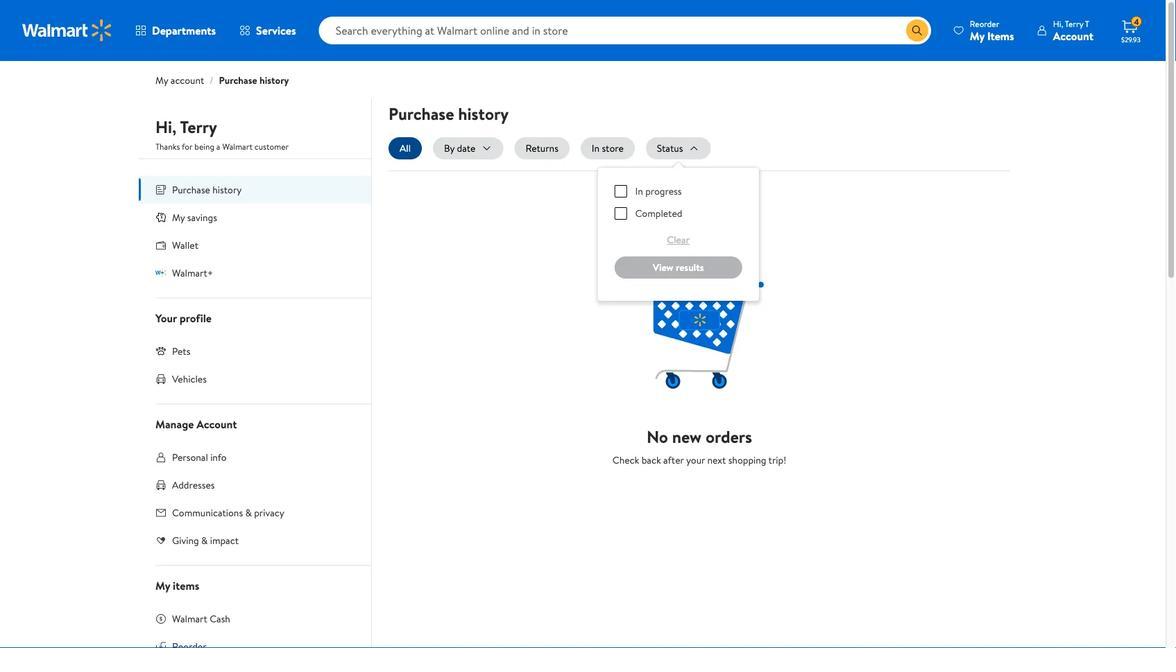 Task type: vqa. For each thing, say whether or not it's contained in the screenshot.
Clear
yes



Task type: describe. For each thing, give the bounding box(es) containing it.
info
[[210, 451, 227, 464]]

back
[[642, 454, 661, 467]]

search icon image
[[912, 25, 923, 36]]

communications & privacy
[[172, 506, 284, 520]]

walmart+
[[172, 266, 213, 280]]

walmart+ link
[[139, 259, 371, 287]]

customer
[[255, 141, 289, 153]]

pets link
[[139, 338, 371, 365]]

a
[[216, 141, 220, 153]]

view
[[653, 261, 673, 274]]

all
[[400, 142, 411, 155]]

Search search field
[[319, 17, 931, 44]]

1 vertical spatial walmart
[[172, 612, 207, 626]]

& for giving
[[201, 534, 208, 547]]

clear button
[[614, 229, 742, 251]]

0 vertical spatial history
[[260, 74, 289, 87]]

purchase inside purchase history link
[[172, 183, 210, 196]]

store
[[602, 142, 624, 155]]

in for in store
[[592, 142, 600, 155]]

in store button
[[581, 137, 635, 160]]

0 vertical spatial purchase history link
[[219, 74, 289, 87]]

wallet link
[[139, 231, 371, 259]]

icon image for walmart+
[[155, 267, 167, 278]]

Completed checkbox
[[614, 207, 627, 220]]

account
[[171, 74, 204, 87]]

my for my items
[[155, 578, 170, 594]]

1 vertical spatial account
[[197, 417, 237, 432]]

your
[[155, 311, 177, 326]]

your
[[686, 454, 705, 467]]

view results button
[[614, 257, 742, 279]]

hi, terry thanks for being a walmart customer
[[155, 116, 289, 153]]

returns
[[526, 142, 558, 155]]

1 vertical spatial purchase
[[389, 102, 454, 125]]

1 vertical spatial purchase history link
[[139, 176, 371, 204]]

giving & impact link
[[139, 527, 371, 555]]

communications & privacy link
[[139, 499, 371, 527]]

status
[[657, 142, 683, 155]]

check
[[613, 454, 639, 467]]

being
[[195, 141, 214, 153]]

my for my savings
[[172, 211, 185, 224]]

terry for for
[[180, 116, 217, 139]]

pets
[[172, 345, 190, 358]]

vehicles link
[[139, 365, 371, 393]]

wallet
[[172, 238, 198, 252]]

by date button
[[433, 137, 503, 160]]

addresses
[[172, 478, 215, 492]]

giving
[[172, 534, 199, 547]]

your profile
[[155, 311, 212, 326]]

clear
[[667, 233, 690, 247]]

hi, for thanks for being a walmart customer
[[155, 116, 177, 139]]

my account / purchase history
[[155, 74, 289, 87]]

& for communications
[[245, 506, 252, 520]]

services button
[[228, 14, 308, 47]]

icon image for my savings
[[155, 212, 167, 223]]

list containing all
[[389, 137, 1010, 301]]

0 vertical spatial purchase
[[219, 74, 257, 87]]

manage account
[[155, 417, 237, 432]]

departments
[[152, 23, 216, 38]]

1 vertical spatial purchase history
[[172, 183, 242, 196]]

reorder
[[970, 18, 999, 29]]

walmart inside hi, terry thanks for being a walmart customer
[[222, 141, 253, 153]]

view results
[[653, 261, 704, 274]]

completed
[[635, 207, 682, 220]]

In progress checkbox
[[614, 185, 627, 198]]

giving & impact
[[172, 534, 239, 547]]

after
[[663, 454, 684, 467]]

by date
[[444, 142, 476, 155]]

departments button
[[124, 14, 228, 47]]

0 vertical spatial account
[[1053, 28, 1094, 43]]

icon image for pets
[[155, 346, 167, 357]]

in progress
[[635, 185, 682, 198]]



Task type: locate. For each thing, give the bounding box(es) containing it.
in left the store
[[592, 142, 600, 155]]

& left privacy
[[245, 506, 252, 520]]

my left account
[[155, 74, 168, 87]]

& inside communications & privacy link
[[245, 506, 252, 520]]

shopping
[[728, 454, 766, 467]]

history up by date dropdown button
[[458, 102, 509, 125]]

purchase history link right /
[[219, 74, 289, 87]]

hi, inside hi, terry t account
[[1053, 18, 1063, 29]]

walmart image
[[22, 19, 112, 42]]

1 vertical spatial in
[[635, 185, 643, 198]]

3 icon image from the top
[[155, 346, 167, 357]]

0 vertical spatial terry
[[1065, 18, 1083, 29]]

icon image inside pets link
[[155, 346, 167, 357]]

in right the in progress option
[[635, 185, 643, 198]]

hi, terry t account
[[1053, 18, 1094, 43]]

personal info
[[172, 451, 227, 464]]

icon image left 'my savings'
[[155, 212, 167, 223]]

0 horizontal spatial walmart
[[172, 612, 207, 626]]

1 icon image from the top
[[155, 212, 167, 223]]

history down services
[[260, 74, 289, 87]]

terry left t
[[1065, 18, 1083, 29]]

terry
[[1065, 18, 1083, 29], [180, 116, 217, 139]]

my account link
[[155, 74, 204, 87]]

my savings
[[172, 211, 217, 224]]

purchase right /
[[219, 74, 257, 87]]

personal info link
[[139, 444, 371, 471]]

history
[[260, 74, 289, 87], [458, 102, 509, 125], [213, 183, 242, 196]]

terry up being
[[180, 116, 217, 139]]

0 horizontal spatial purchase history
[[172, 183, 242, 196]]

2 horizontal spatial purchase
[[389, 102, 454, 125]]

1 vertical spatial hi,
[[155, 116, 177, 139]]

hi,
[[1053, 18, 1063, 29], [155, 116, 177, 139]]

icon image inside the 'walmart+' link
[[155, 267, 167, 278]]

1 vertical spatial icon image
[[155, 267, 167, 278]]

1 vertical spatial &
[[201, 534, 208, 547]]

account left $29.93
[[1053, 28, 1094, 43]]

vehicles
[[172, 372, 207, 386]]

for
[[182, 141, 193, 153]]

cash
[[210, 612, 230, 626]]

purchase history
[[389, 102, 509, 125], [172, 183, 242, 196]]

walmart cash
[[172, 612, 230, 626]]

/
[[210, 74, 213, 87]]

0 horizontal spatial purchase
[[172, 183, 210, 196]]

1 horizontal spatial purchase
[[219, 74, 257, 87]]

personal
[[172, 451, 208, 464]]

my left savings on the left
[[172, 211, 185, 224]]

1 horizontal spatial walmart
[[222, 141, 253, 153]]

all button
[[389, 137, 422, 160]]

$29.93
[[1121, 35, 1141, 44]]

1 horizontal spatial in
[[635, 185, 643, 198]]

in
[[592, 142, 600, 155], [635, 185, 643, 198]]

0 vertical spatial hi,
[[1053, 18, 1063, 29]]

results
[[676, 261, 704, 274]]

history up savings on the left
[[213, 183, 242, 196]]

1 vertical spatial history
[[458, 102, 509, 125]]

2 vertical spatial history
[[213, 183, 242, 196]]

walmart cash link
[[139, 605, 371, 633]]

walmart
[[222, 141, 253, 153], [172, 612, 207, 626]]

0 vertical spatial in
[[592, 142, 600, 155]]

no new orders check back after your next shopping trip!
[[613, 425, 786, 467]]

1 horizontal spatial &
[[245, 506, 252, 520]]

next
[[707, 454, 726, 467]]

Walmart Site-Wide search field
[[319, 17, 931, 44]]

my items
[[155, 578, 199, 594]]

date
[[457, 142, 476, 155]]

my left the items
[[155, 578, 170, 594]]

walmart left cash
[[172, 612, 207, 626]]

hi, inside hi, terry thanks for being a walmart customer
[[155, 116, 177, 139]]

1 vertical spatial terry
[[180, 116, 217, 139]]

0 vertical spatial &
[[245, 506, 252, 520]]

account up "info"
[[197, 417, 237, 432]]

1 horizontal spatial history
[[260, 74, 289, 87]]

hi, terry link
[[155, 116, 217, 144]]

0 horizontal spatial account
[[197, 417, 237, 432]]

addresses link
[[139, 471, 371, 499]]

hi, up thanks
[[155, 116, 177, 139]]

0 horizontal spatial hi,
[[155, 116, 177, 139]]

&
[[245, 506, 252, 520], [201, 534, 208, 547]]

profile
[[179, 311, 212, 326]]

& right giving
[[201, 534, 208, 547]]

list
[[389, 137, 1010, 301]]

walmart right a
[[222, 141, 253, 153]]

my for my account / purchase history
[[155, 74, 168, 87]]

by
[[444, 142, 455, 155]]

my savings link
[[139, 204, 371, 231]]

icon image inside my savings link
[[155, 212, 167, 223]]

services
[[256, 23, 296, 38]]

2 vertical spatial purchase
[[172, 183, 210, 196]]

terry for account
[[1065, 18, 1083, 29]]

& inside giving & impact link
[[201, 534, 208, 547]]

status button
[[646, 137, 711, 160]]

purchase history up savings on the left
[[172, 183, 242, 196]]

2 horizontal spatial history
[[458, 102, 509, 125]]

reorder my items
[[970, 18, 1014, 43]]

manage
[[155, 417, 194, 432]]

orders
[[706, 425, 752, 449]]

2 icon image from the top
[[155, 267, 167, 278]]

items
[[987, 28, 1014, 43]]

purchase
[[219, 74, 257, 87], [389, 102, 454, 125], [172, 183, 210, 196]]

trip!
[[769, 454, 786, 467]]

items
[[173, 578, 199, 594]]

purchase history link down customer
[[139, 176, 371, 204]]

0 horizontal spatial history
[[213, 183, 242, 196]]

my inside reorder my items
[[970, 28, 985, 43]]

0 horizontal spatial &
[[201, 534, 208, 547]]

1 horizontal spatial purchase history
[[389, 102, 509, 125]]

new
[[672, 425, 702, 449]]

terry inside hi, terry t account
[[1065, 18, 1083, 29]]

purchase up 'my savings'
[[172, 183, 210, 196]]

hi, for account
[[1053, 18, 1063, 29]]

group containing in progress
[[609, 179, 748, 290]]

purchase up all
[[389, 102, 454, 125]]

in inside group
[[635, 185, 643, 198]]

privacy
[[254, 506, 284, 520]]

returns button
[[514, 137, 570, 160]]

communications
[[172, 506, 243, 520]]

progress
[[645, 185, 682, 198]]

2 vertical spatial icon image
[[155, 346, 167, 357]]

0 horizontal spatial in
[[592, 142, 600, 155]]

0 vertical spatial purchase history
[[389, 102, 509, 125]]

savings
[[187, 211, 217, 224]]

1 horizontal spatial account
[[1053, 28, 1094, 43]]

in for in progress
[[635, 185, 643, 198]]

group
[[609, 179, 748, 290]]

hi, left t
[[1053, 18, 1063, 29]]

4
[[1134, 16, 1139, 28]]

in inside button
[[592, 142, 600, 155]]

thanks
[[155, 141, 180, 153]]

impact
[[210, 534, 239, 547]]

1 horizontal spatial hi,
[[1053, 18, 1063, 29]]

my
[[970, 28, 985, 43], [155, 74, 168, 87], [172, 211, 185, 224], [155, 578, 170, 594]]

icon image left pets
[[155, 346, 167, 357]]

purchase history up by
[[389, 102, 509, 125]]

t
[[1085, 18, 1089, 29]]

0 vertical spatial walmart
[[222, 141, 253, 153]]

in store
[[592, 142, 624, 155]]

my left items
[[970, 28, 985, 43]]

0 vertical spatial icon image
[[155, 212, 167, 223]]

icon image
[[155, 212, 167, 223], [155, 267, 167, 278], [155, 346, 167, 357]]

account
[[1053, 28, 1094, 43], [197, 417, 237, 432]]

1 horizontal spatial terry
[[1065, 18, 1083, 29]]

icon image left walmart+
[[155, 267, 167, 278]]

no
[[647, 425, 668, 449]]

terry inside hi, terry thanks for being a walmart customer
[[180, 116, 217, 139]]

purchase history link
[[219, 74, 289, 87], [139, 176, 371, 204]]

0 horizontal spatial terry
[[180, 116, 217, 139]]



